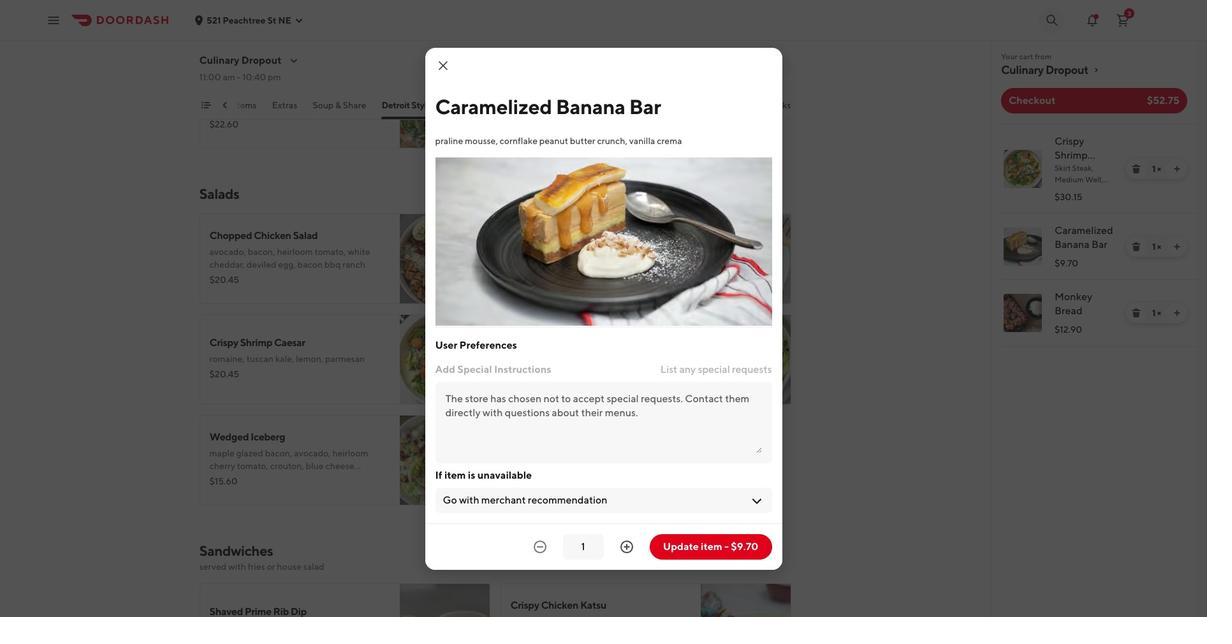 Task type: locate. For each thing, give the bounding box(es) containing it.
vinaigrette
[[536, 272, 579, 283]]

iceberg
[[251, 431, 285, 443]]

entrees button
[[592, 99, 623, 119]]

1 horizontal spatial heirloom
[[333, 449, 369, 459]]

- for item
[[725, 541, 729, 553]]

0 horizontal spatial pizza
[[318, 74, 342, 86]]

tuscan
[[247, 354, 274, 364]]

3 $20.45 from the top
[[210, 369, 239, 380]]

banana
[[556, 94, 626, 118], [1055, 239, 1090, 251]]

0 horizontal spatial caesar
[[274, 337, 305, 349]]

preferences
[[460, 339, 517, 351]]

Current quantity is 1 number field
[[571, 540, 596, 554]]

avocado, inside wedged iceberg maple glazed bacon, avocado, heirloom cherry tomato, crouton, blue cheese dressing
[[294, 449, 331, 459]]

banana up butter
[[556, 94, 626, 118]]

buttermilk
[[511, 354, 553, 364]]

special
[[458, 363, 492, 375]]

praline mousse, cornflake peanut butter crunch, vanilla crema
[[435, 136, 682, 146]]

1 horizontal spatial crispy
[[511, 600, 540, 612]]

add one to cart image
[[1173, 164, 1183, 174], [1173, 242, 1183, 252]]

0 vertical spatial 1
[[1153, 164, 1156, 174]]

-
[[237, 72, 241, 82], [725, 541, 729, 553]]

0 vertical spatial item
[[445, 469, 466, 481]]

tomato, inside wedged iceberg maple glazed bacon, avocado, heirloom cherry tomato, crouton, blue cheese dressing
[[237, 461, 268, 472]]

1 vertical spatial $20.45
[[210, 275, 239, 285]]

shrimp for crispy shrimp caesar romaine, tuscan kale, lemon, parmesan $20.45
[[240, 337, 272, 349]]

butter
[[570, 136, 596, 146]]

- for am
[[237, 72, 241, 82]]

sandwiches button
[[528, 99, 576, 119]]

items
[[234, 100, 257, 110]]

maple down pistachio,
[[644, 260, 669, 270]]

1 add one to cart image from the top
[[1173, 164, 1183, 174]]

caramelized banana bar image inside list
[[1004, 228, 1043, 266]]

tomato, down glazed
[[237, 461, 268, 472]]

3 button
[[1111, 7, 1136, 33]]

cornflake
[[500, 136, 538, 146]]

1 horizontal spatial item
[[701, 541, 723, 553]]

0 vertical spatial caramelized banana bar
[[435, 94, 661, 118]]

bartlett
[[511, 247, 542, 257]]

smoked
[[210, 91, 242, 101]]

1 horizontal spatial dropout
[[1046, 63, 1089, 77]]

maple
[[644, 260, 669, 270], [210, 449, 235, 459]]

add button
[[450, 276, 483, 297], [751, 276, 784, 297], [751, 377, 784, 397], [450, 478, 483, 498]]

1 vertical spatial caramelized
[[1055, 225, 1114, 237]]

& left kale
[[592, 230, 598, 242]]

crispy shrimp caesar image
[[1004, 150, 1043, 188], [400, 315, 490, 405]]

popular items
[[201, 100, 257, 110]]

drinks
[[766, 100, 791, 110]]

salad
[[293, 230, 318, 242], [573, 337, 598, 349]]

$9.70
[[1055, 258, 1079, 269], [731, 541, 759, 553]]

dropout down from
[[1046, 63, 1089, 77]]

1 × for bar
[[1153, 242, 1162, 252]]

item right update at the bottom right
[[701, 541, 723, 553]]

bar for praline mousse, cornflake peanut butter crunch, vanilla crema
[[630, 94, 661, 118]]

0 vertical spatial salad
[[293, 230, 318, 242]]

1 vertical spatial remove item from cart image
[[1132, 308, 1142, 318]]

1 horizontal spatial $9.70
[[1055, 258, 1079, 269]]

alfredo,
[[268, 91, 299, 101]]

date,
[[625, 247, 646, 257]]

culinary dropout down from
[[1002, 63, 1089, 77]]

& right soup
[[336, 100, 341, 110]]

1 horizontal spatial maple
[[644, 260, 669, 270]]

shrimp up tuscan
[[240, 337, 272, 349]]

extras button
[[272, 99, 297, 119]]

crispy inside 'crispy shrimp caesar romaine, tuscan kale, lemon, parmesan $20.45'
[[210, 337, 238, 349]]

caramelized up mousse,
[[435, 94, 552, 118]]

2 1 from the top
[[1153, 242, 1156, 252]]

0 horizontal spatial maple
[[210, 449, 235, 459]]

0 vertical spatial white
[[348, 247, 370, 257]]

2 horizontal spatial crispy
[[1055, 135, 1085, 147]]

caramelized
[[435, 94, 552, 118], [1055, 225, 1114, 237]]

sandwiches inside sandwiches served with fries or house salad
[[199, 543, 273, 560]]

bacon,
[[248, 247, 275, 257], [265, 449, 292, 459]]

1 vertical spatial pizza
[[450, 100, 471, 110]]

maple inside wedged iceberg maple glazed bacon, avocado, heirloom cherry tomato, crouton, blue cheese dressing
[[210, 449, 235, 459]]

0 vertical spatial shrimp
[[1055, 149, 1088, 161]]

caesar for crispy shrimp caesar romaine, tuscan kale, lemon, parmesan $20.45
[[274, 337, 305, 349]]

cart
[[1020, 52, 1034, 61]]

ranch right bbq
[[343, 260, 366, 270]]

1 horizontal spatial caramelized banana bar image
[[1004, 228, 1043, 266]]

caramelized banana bar inside dialog
[[435, 94, 661, 118]]

grains,
[[597, 247, 623, 257]]

culinary dropout up 11:00 am - 10:40 pm
[[199, 54, 282, 66]]

shrimp down medium
[[1067, 186, 1092, 196]]

1 horizontal spatial &
[[592, 230, 598, 242]]

white inside butternut squash & kale bartlett pear, ancient grains, date, pistachio, toasted mulberry, white cheddar, maple tahini vinaigrette
[[583, 260, 606, 270]]

sandwiches up with
[[199, 543, 273, 560]]

served
[[199, 562, 227, 572]]

1 × from the top
[[1158, 164, 1162, 174]]

snacks
[[638, 100, 667, 110]]

cheddar,
[[210, 260, 245, 270], [607, 260, 643, 270]]

1 for bar
[[1153, 242, 1156, 252]]

shrimp for crispy shrimp caesar
[[1055, 149, 1088, 161]]

caramelized banana bar inside list
[[1055, 225, 1114, 251]]

skirt steak, medium well, no shrimp $30.15
[[1055, 163, 1104, 202]]

salad inside cheap house salad buttermilk ranch $9.15
[[573, 337, 598, 349]]

Add Special Instructions text field
[[446, 392, 762, 453]]

soup & share button
[[313, 99, 366, 119]]

1 vertical spatial &
[[592, 230, 598, 242]]

add inside caramelized banana bar dialog
[[435, 363, 456, 375]]

- right the am
[[237, 72, 241, 82]]

- inside "button"
[[725, 541, 729, 553]]

1 vertical spatial heirloom
[[333, 449, 369, 459]]

$20.45 down the romaine,
[[210, 369, 239, 380]]

sandwiches
[[528, 100, 576, 110], [199, 543, 273, 560]]

$9.70 up crispy chicken katsu image
[[731, 541, 759, 553]]

2 vertical spatial 1 ×
[[1153, 308, 1162, 318]]

house
[[542, 337, 572, 349]]

bacon, inside wedged iceberg maple glazed bacon, avocado, heirloom cherry tomato, crouton, blue cheese dressing
[[265, 449, 292, 459]]

3 items, open order cart image
[[1116, 12, 1131, 28]]

3 1 × from the top
[[1153, 308, 1162, 318]]

0 vertical spatial crispy shrimp caesar image
[[1004, 150, 1043, 188]]

$20.45 left st
[[210, 19, 239, 29]]

0 horizontal spatial caramelized
[[435, 94, 552, 118]]

0 horizontal spatial tomato,
[[237, 461, 268, 472]]

0 horizontal spatial item
[[445, 469, 466, 481]]

soup & share
[[313, 100, 366, 110]]

butternut squash & kale image
[[701, 214, 791, 304]]

add for chopped chicken salad
[[457, 281, 475, 292]]

521 peachtree st ne
[[207, 15, 292, 25]]

0 horizontal spatial chicken
[[254, 230, 291, 242]]

0 vertical spatial sandwiches
[[528, 100, 576, 110]]

avocado, down chopped at the left of page
[[210, 247, 246, 257]]

0 vertical spatial pizza
[[318, 74, 342, 86]]

1 vertical spatial avocado,
[[294, 449, 331, 459]]

0 horizontal spatial crispy
[[210, 337, 238, 349]]

maple up cherry
[[210, 449, 235, 459]]

1 cheddar, from the left
[[210, 260, 245, 270]]

×
[[1158, 164, 1162, 174], [1158, 242, 1162, 252], [1158, 308, 1162, 318]]

2 × from the top
[[1158, 242, 1162, 252]]

ne
[[278, 15, 292, 25]]

1 vertical spatial 1 ×
[[1153, 242, 1162, 252]]

0 vertical spatial maple
[[644, 260, 669, 270]]

3 × from the top
[[1158, 308, 1162, 318]]

0 vertical spatial heirloom
[[277, 247, 313, 257]]

521 peachtree st ne button
[[194, 15, 304, 25]]

add special instructions
[[435, 363, 552, 375]]

1 horizontal spatial culinary dropout
[[1002, 63, 1089, 77]]

heirloom inside wedged iceberg maple glazed bacon, avocado, heirloom cherry tomato, crouton, blue cheese dressing
[[333, 449, 369, 459]]

1 horizontal spatial bar
[[1092, 239, 1108, 251]]

dropout up 10:40
[[242, 54, 282, 66]]

bacon, inside chopped chicken salad avocado, bacon, heirloom tomato, white cheddar, deviled egg, bacon bbq ranch $20.45
[[248, 247, 275, 257]]

close caramelized banana bar image
[[435, 58, 451, 73]]

2 vertical spatial crispy
[[511, 600, 540, 612]]

pistachio,
[[647, 247, 687, 257]]

1 horizontal spatial chicken
[[541, 600, 579, 612]]

3 1 from the top
[[1153, 308, 1156, 318]]

0 horizontal spatial -
[[237, 72, 241, 82]]

cheddar, down date,
[[607, 260, 643, 270]]

increase quantity by 1 image
[[619, 539, 635, 555]]

culinary
[[199, 54, 239, 66], [1002, 63, 1044, 77]]

caramelized for $9.70
[[1055, 225, 1114, 237]]

2 vertical spatial shrimp
[[240, 337, 272, 349]]

2 remove item from cart image from the top
[[1132, 308, 1142, 318]]

1 vertical spatial $9.70
[[731, 541, 759, 553]]

0 horizontal spatial &
[[336, 100, 341, 110]]

dressing
[[210, 474, 244, 484]]

1 vertical spatial -
[[725, 541, 729, 553]]

0 vertical spatial 1 ×
[[1153, 164, 1162, 174]]

0 vertical spatial add one to cart image
[[1173, 164, 1183, 174]]

caesar inside crispy shrimp caesar
[[1055, 163, 1088, 175]]

bacon, up crouton,
[[265, 449, 292, 459]]

1 vertical spatial salads
[[199, 186, 239, 202]]

bar up vanilla
[[630, 94, 661, 118]]

1 horizontal spatial sandwiches
[[528, 100, 576, 110]]

shrimp
[[1055, 149, 1088, 161], [1067, 186, 1092, 196], [240, 337, 272, 349]]

1 ×
[[1153, 164, 1162, 174], [1153, 242, 1162, 252], [1153, 308, 1162, 318]]

pizza for mushroom
[[318, 74, 342, 86]]

heirloom inside chopped chicken salad avocado, bacon, heirloom tomato, white cheddar, deviled egg, bacon bbq ranch $20.45
[[277, 247, 313, 257]]

crispy chicken katsu image
[[701, 584, 791, 618]]

pizza for pan
[[450, 100, 471, 110]]

arugula
[[210, 104, 240, 114]]

$20.45 down chopped at the left of page
[[210, 275, 239, 285]]

tomato, up bbq
[[315, 247, 346, 257]]

salads up mousse,
[[486, 100, 513, 110]]

0 horizontal spatial $9.70
[[731, 541, 759, 553]]

0 horizontal spatial cheddar,
[[210, 260, 245, 270]]

1 vertical spatial sandwiches
[[199, 543, 273, 560]]

1 vertical spatial bacon,
[[265, 449, 292, 459]]

heirloom up "egg,"
[[277, 247, 313, 257]]

chicken up 'deviled'
[[254, 230, 291, 242]]

crispy down decrease quantity by 1 "image"
[[511, 600, 540, 612]]

1 1 × from the top
[[1153, 164, 1162, 174]]

0 vertical spatial avocado,
[[210, 247, 246, 257]]

1 horizontal spatial caramelized banana bar
[[1055, 225, 1114, 251]]

bar inside dialog
[[630, 94, 661, 118]]

0 vertical spatial chicken
[[254, 230, 291, 242]]

1 1 from the top
[[1153, 164, 1156, 174]]

2 vertical spatial ×
[[1158, 308, 1162, 318]]

crispy up skirt
[[1055, 135, 1085, 147]]

ranch down house
[[555, 354, 578, 364]]

1 vertical spatial crispy
[[210, 337, 238, 349]]

add button for chopped chicken salad
[[450, 276, 483, 297]]

st
[[268, 15, 277, 25]]

0 vertical spatial salads
[[486, 100, 513, 110]]

$20.45
[[210, 19, 239, 29], [210, 275, 239, 285], [210, 369, 239, 380]]

ranch inside chopped chicken salad avocado, bacon, heirloom tomato, white cheddar, deviled egg, bacon bbq ranch $20.45
[[343, 260, 366, 270]]

0 horizontal spatial white
[[348, 247, 370, 257]]

caesar inside 'crispy shrimp caesar romaine, tuscan kale, lemon, parmesan $20.45'
[[274, 337, 305, 349]]

1 horizontal spatial pizza
[[450, 100, 471, 110]]

crispy for crispy shrimp caesar romaine, tuscan kale, lemon, parmesan $20.45
[[210, 337, 238, 349]]

caramelized banana bar up peanut
[[435, 94, 661, 118]]

1 vertical spatial banana
[[1055, 239, 1090, 251]]

ranch inside cheap house salad buttermilk ranch $9.15
[[555, 354, 578, 364]]

wedged
[[210, 431, 249, 443]]

salad up bacon
[[293, 230, 318, 242]]

1 vertical spatial bar
[[1092, 239, 1108, 251]]

$20.45 inside chopped chicken salad avocado, bacon, heirloom tomato, white cheddar, deviled egg, bacon bbq ranch $20.45
[[210, 275, 239, 285]]

item inside "button"
[[701, 541, 723, 553]]

cheddar, inside butternut squash & kale bartlett pear, ancient grains, date, pistachio, toasted mulberry, white cheddar, maple tahini vinaigrette
[[607, 260, 643, 270]]

0 horizontal spatial banana
[[556, 94, 626, 118]]

1 vertical spatial 1
[[1153, 242, 1156, 252]]

culinary dropout link
[[1002, 63, 1188, 78]]

avocado, up blue
[[294, 449, 331, 459]]

crunch,
[[597, 136, 628, 146]]

salads
[[486, 100, 513, 110], [199, 186, 239, 202]]

crispy inside crispy shrimp caesar
[[1055, 135, 1085, 147]]

2 $20.45 from the top
[[210, 275, 239, 285]]

shrimp inside 'crispy shrimp caesar romaine, tuscan kale, lemon, parmesan $20.45'
[[240, 337, 272, 349]]

sandwiches for sandwiches
[[528, 100, 576, 110]]

caramelized banana bar down $30.15
[[1055, 225, 1114, 251]]

0 vertical spatial bar
[[630, 94, 661, 118]]

add one to cart image for caramelized banana bar
[[1173, 242, 1183, 252]]

item right if
[[445, 469, 466, 481]]

pizza inside the black truffle mushroom pizza smoked onion alfredo, mozzarella cheese, arugula $22.60
[[318, 74, 342, 86]]

bar up monkey
[[1092, 239, 1108, 251]]

deviled
[[247, 260, 277, 270]]

caramelized down $30.15
[[1055, 225, 1114, 237]]

0 vertical spatial tomato,
[[315, 247, 346, 257]]

1 horizontal spatial avocado,
[[294, 449, 331, 459]]

0 vertical spatial &
[[336, 100, 341, 110]]

1 vertical spatial item
[[701, 541, 723, 553]]

0 vertical spatial remove item from cart image
[[1132, 242, 1142, 252]]

parmesan
[[325, 354, 365, 364]]

$17.20
[[511, 275, 537, 285]]

decrease quantity by 1 image
[[532, 539, 548, 555]]

$9.15
[[511, 369, 533, 380]]

0 horizontal spatial avocado,
[[210, 247, 246, 257]]

0 vertical spatial caramelized
[[435, 94, 552, 118]]

add button for wedged iceberg
[[450, 478, 483, 498]]

1 horizontal spatial ranch
[[555, 354, 578, 364]]

0 vertical spatial banana
[[556, 94, 626, 118]]

$9.70 up monkey
[[1055, 258, 1079, 269]]

sandwiches up peanut
[[528, 100, 576, 110]]

add for butternut squash & kale
[[759, 281, 776, 292]]

1
[[1153, 164, 1156, 174], [1153, 242, 1156, 252], [1153, 308, 1156, 318]]

salads up chopped at the left of page
[[199, 186, 239, 202]]

1 remove item from cart image from the top
[[1132, 242, 1142, 252]]

avocado, inside chopped chicken salad avocado, bacon, heirloom tomato, white cheddar, deviled egg, bacon bbq ranch $20.45
[[210, 247, 246, 257]]

0 horizontal spatial salads
[[199, 186, 239, 202]]

2 1 × from the top
[[1153, 242, 1162, 252]]

2 vertical spatial 1
[[1153, 308, 1156, 318]]

1 vertical spatial tomato,
[[237, 461, 268, 472]]

0 horizontal spatial culinary dropout
[[199, 54, 282, 66]]

bar for $9.70
[[1092, 239, 1108, 251]]

1 vertical spatial add one to cart image
[[1173, 242, 1183, 252]]

remove item from cart image
[[1132, 242, 1142, 252], [1132, 308, 1142, 318]]

list
[[991, 124, 1198, 347]]

shrimp up skirt
[[1055, 149, 1088, 161]]

culinary down cart
[[1002, 63, 1044, 77]]

1 horizontal spatial tomato,
[[315, 247, 346, 257]]

2 vertical spatial $20.45
[[210, 369, 239, 380]]

your
[[1002, 52, 1018, 61]]

sandwiches served with fries or house salad
[[199, 543, 324, 572]]

0 vertical spatial ranch
[[343, 260, 366, 270]]

white inside chopped chicken salad avocado, bacon, heirloom tomato, white cheddar, deviled egg, bacon bbq ranch $20.45
[[348, 247, 370, 257]]

3
[[1128, 9, 1132, 17]]

banana down $30.15
[[1055, 239, 1090, 251]]

0 horizontal spatial sandwiches
[[199, 543, 273, 560]]

chicken inside chopped chicken salad avocado, bacon, heirloom tomato, white cheddar, deviled egg, bacon bbq ranch $20.45
[[254, 230, 291, 242]]

mozzarella
[[301, 91, 344, 101]]

add
[[457, 281, 475, 292], [759, 281, 776, 292], [435, 363, 456, 375], [759, 382, 776, 392], [457, 483, 475, 493]]

peanut
[[540, 136, 569, 146]]

mousse,
[[465, 136, 498, 146]]

salad inside chopped chicken salad avocado, bacon, heirloom tomato, white cheddar, deviled egg, bacon bbq ranch $20.45
[[293, 230, 318, 242]]

caramelized inside dialog
[[435, 94, 552, 118]]

list
[[661, 363, 678, 375]]

caramelized banana bar for $9.70
[[1055, 225, 1114, 251]]

pizza right pan on the top left
[[450, 100, 471, 110]]

0 vertical spatial $20.45
[[210, 19, 239, 29]]

pizza up mozzarella
[[318, 74, 342, 86]]

1 vertical spatial ×
[[1158, 242, 1162, 252]]

salad right house
[[573, 337, 598, 349]]

steak,
[[1073, 163, 1094, 173]]

0 horizontal spatial heirloom
[[277, 247, 313, 257]]

caramelized banana bar image
[[435, 157, 772, 326], [1004, 228, 1043, 266]]

bacon, up 'deviled'
[[248, 247, 275, 257]]

banana inside dialog
[[556, 94, 626, 118]]

truffle
[[236, 74, 266, 86]]

1 horizontal spatial caesar
[[1055, 163, 1088, 175]]

chicken left katsu
[[541, 600, 579, 612]]

0 vertical spatial crispy
[[1055, 135, 1085, 147]]

heirloom up cheese
[[333, 449, 369, 459]]

crispy up the romaine,
[[210, 337, 238, 349]]

1 vertical spatial white
[[583, 260, 606, 270]]

- right update at the bottom right
[[725, 541, 729, 553]]

monkey
[[1055, 291, 1093, 303]]

pear,
[[543, 247, 563, 257]]

1 horizontal spatial -
[[725, 541, 729, 553]]

1 vertical spatial maple
[[210, 449, 235, 459]]

2 cheddar, from the left
[[607, 260, 643, 270]]

1 vertical spatial ranch
[[555, 354, 578, 364]]

0 horizontal spatial bar
[[630, 94, 661, 118]]

if
[[435, 469, 443, 481]]

2 add one to cart image from the top
[[1173, 242, 1183, 252]]

culinary up 11:00
[[199, 54, 239, 66]]

cheddar, down chopped at the left of page
[[210, 260, 245, 270]]

butternut
[[511, 230, 555, 242]]



Task type: describe. For each thing, give the bounding box(es) containing it.
snacks button
[[638, 99, 667, 119]]

$20.45 inside 'crispy shrimp caesar romaine, tuscan kale, lemon, parmesan $20.45'
[[210, 369, 239, 380]]

crispy shrimp caesar
[[1055, 135, 1088, 175]]

chicken for crispy
[[541, 600, 579, 612]]

is
[[468, 469, 476, 481]]

mulberry,
[[543, 260, 581, 270]]

extras
[[272, 100, 297, 110]]

detroit
[[382, 100, 410, 110]]

well,
[[1086, 175, 1104, 184]]

from
[[1035, 52, 1052, 61]]

1 vertical spatial crispy shrimp caesar image
[[400, 315, 490, 405]]

house
[[277, 562, 302, 572]]

popular
[[201, 100, 232, 110]]

tahini
[[511, 272, 534, 283]]

banana for praline mousse, cornflake peanut butter crunch, vanilla crema
[[556, 94, 626, 118]]

monkey bread
[[1055, 291, 1093, 317]]

katsu
[[581, 600, 607, 612]]

cheese
[[326, 461, 354, 472]]

bbq
[[325, 260, 341, 270]]

add one to cart image
[[1173, 308, 1183, 318]]

tomato, inside chopped chicken salad avocado, bacon, heirloom tomato, white cheddar, deviled egg, bacon bbq ranch $20.45
[[315, 247, 346, 257]]

black truffle mushroom pizza smoked onion alfredo, mozzarella cheese, arugula $22.60
[[210, 74, 377, 130]]

sandwiches for sandwiches served with fries or house salad
[[199, 543, 273, 560]]

& inside button
[[336, 100, 341, 110]]

popular items button
[[201, 99, 257, 119]]

praline
[[435, 136, 463, 146]]

chopped chicken salad avocado, bacon, heirloom tomato, white cheddar, deviled egg, bacon bbq ranch $20.45
[[210, 230, 370, 285]]

shaved prime rib dip image
[[400, 584, 490, 618]]

open menu image
[[46, 12, 61, 28]]

bacon, for chicken
[[248, 247, 275, 257]]

with
[[228, 562, 246, 572]]

add for wedged iceberg
[[457, 483, 475, 493]]

cheap
[[511, 337, 541, 349]]

squash
[[557, 230, 590, 242]]

style
[[412, 100, 432, 110]]

unavailable
[[478, 469, 532, 481]]

$30.15
[[1055, 192, 1083, 202]]

kale
[[600, 230, 620, 242]]

× for bar
[[1158, 242, 1162, 252]]

0 horizontal spatial culinary
[[199, 54, 239, 66]]

bread
[[1055, 305, 1083, 317]]

add button for butternut squash & kale
[[751, 276, 784, 297]]

notification bell image
[[1085, 12, 1101, 28]]

black truffle mushroom pizza image
[[400, 58, 490, 149]]

soup
[[313, 100, 334, 110]]

user
[[435, 339, 458, 351]]

$9.70 inside "button"
[[731, 541, 759, 553]]

chopped
[[210, 230, 252, 242]]

bacon
[[298, 260, 323, 270]]

cheese,
[[346, 91, 377, 101]]

add one to cart image for crispy shrimp caesar
[[1173, 164, 1183, 174]]

special
[[698, 363, 730, 375]]

shrimp inside skirt steak, medium well, no shrimp $30.15
[[1067, 186, 1092, 196]]

onion
[[243, 91, 266, 101]]

requests
[[732, 363, 772, 375]]

caramelized for praline mousse, cornflake peanut butter crunch, vanilla crema
[[435, 94, 552, 118]]

crispy for crispy shrimp caesar
[[1055, 135, 1085, 147]]

caramelized banana bar for praline mousse, cornflake peanut butter crunch, vanilla crema
[[435, 94, 661, 118]]

crispy for crispy chicken katsu
[[511, 600, 540, 612]]

salad for chopped chicken salad
[[293, 230, 318, 242]]

salad for cheap house salad
[[573, 337, 598, 349]]

no
[[1055, 186, 1066, 196]]

kale,
[[275, 354, 294, 364]]

caramelized banana bar image inside dialog
[[435, 157, 772, 326]]

1 horizontal spatial crispy shrimp caesar image
[[1004, 150, 1043, 188]]

remove item from cart image for monkey bread
[[1132, 308, 1142, 318]]

crouton,
[[270, 461, 304, 472]]

add button for cheap house salad
[[751, 377, 784, 397]]

& inside butternut squash & kale bartlett pear, ancient grains, date, pistachio, toasted mulberry, white cheddar, maple tahini vinaigrette
[[592, 230, 598, 242]]

romaine,
[[210, 354, 245, 364]]

update
[[663, 541, 699, 553]]

wedged iceberg maple glazed bacon, avocado, heirloom cherry tomato, crouton, blue cheese dressing
[[210, 431, 369, 484]]

lemon,
[[296, 354, 324, 364]]

blue
[[306, 461, 324, 472]]

item for if
[[445, 469, 466, 481]]

scroll menu navigation left image
[[220, 100, 230, 110]]

entrees
[[592, 100, 623, 110]]

0 horizontal spatial dropout
[[242, 54, 282, 66]]

chicken for chopped
[[254, 230, 291, 242]]

521
[[207, 15, 221, 25]]

wedged iceberg image
[[400, 415, 490, 506]]

chopped chicken salad image
[[400, 214, 490, 304]]

remove item from cart image for caramelized banana bar
[[1132, 242, 1142, 252]]

skirt
[[1055, 163, 1071, 173]]

crispy chicken katsu
[[511, 600, 607, 612]]

pepperoni & italian sausage pizza image
[[701, 0, 791, 48]]

fries
[[248, 562, 265, 572]]

11:00 am - 10:40 pm
[[199, 72, 281, 82]]

cheddar, inside chopped chicken salad avocado, bacon, heirloom tomato, white cheddar, deviled egg, bacon bbq ranch $20.45
[[210, 260, 245, 270]]

11:00
[[199, 72, 221, 82]]

dropout inside culinary dropout link
[[1046, 63, 1089, 77]]

medium
[[1055, 175, 1084, 184]]

caesar for crispy shrimp caesar
[[1055, 163, 1088, 175]]

cheese pizza image
[[400, 0, 490, 48]]

am
[[223, 72, 235, 82]]

mushroom
[[267, 74, 316, 86]]

pan
[[433, 100, 448, 110]]

any
[[680, 363, 696, 375]]

detroit style pan pizza
[[382, 100, 471, 110]]

crema
[[657, 136, 682, 146]]

$22.60
[[210, 119, 239, 130]]

1 for caesar
[[1153, 164, 1156, 174]]

toasted
[[511, 260, 541, 270]]

cheap house salad image
[[701, 315, 791, 405]]

update item - $9.70 button
[[650, 534, 772, 560]]

update item - $9.70
[[663, 541, 759, 553]]

1 horizontal spatial culinary
[[1002, 63, 1044, 77]]

$12.90
[[1055, 325, 1083, 335]]

$52.75
[[1148, 94, 1180, 107]]

ancient
[[565, 247, 595, 257]]

if item is unavailable
[[435, 469, 532, 481]]

0 vertical spatial $9.70
[[1055, 258, 1079, 269]]

glazed
[[236, 449, 263, 459]]

list containing crispy shrimp caesar
[[991, 124, 1198, 347]]

egg,
[[278, 260, 296, 270]]

item for update
[[701, 541, 723, 553]]

black
[[210, 74, 234, 86]]

checkout
[[1009, 94, 1056, 107]]

share
[[343, 100, 366, 110]]

bacon, for iceberg
[[265, 449, 292, 459]]

butternut squash & kale bartlett pear, ancient grains, date, pistachio, toasted mulberry, white cheddar, maple tahini vinaigrette
[[511, 230, 687, 283]]

cherry
[[210, 461, 235, 472]]

peachtree
[[223, 15, 266, 25]]

maple inside butternut squash & kale bartlett pear, ancient grains, date, pistachio, toasted mulberry, white cheddar, maple tahini vinaigrette
[[644, 260, 669, 270]]

caramelized banana bar dialog
[[425, 48, 783, 570]]

banana for $9.70
[[1055, 239, 1090, 251]]

add for cheap house salad
[[759, 382, 776, 392]]

remove item from cart image
[[1132, 164, 1142, 174]]

× for caesar
[[1158, 164, 1162, 174]]

1 $20.45 from the top
[[210, 19, 239, 29]]

1 × for caesar
[[1153, 164, 1162, 174]]

cheap house salad buttermilk ranch $9.15
[[511, 337, 598, 380]]

salad
[[303, 562, 324, 572]]

monkey bread image
[[1004, 294, 1043, 332]]



Task type: vqa. For each thing, say whether or not it's contained in the screenshot.
the top ×
yes



